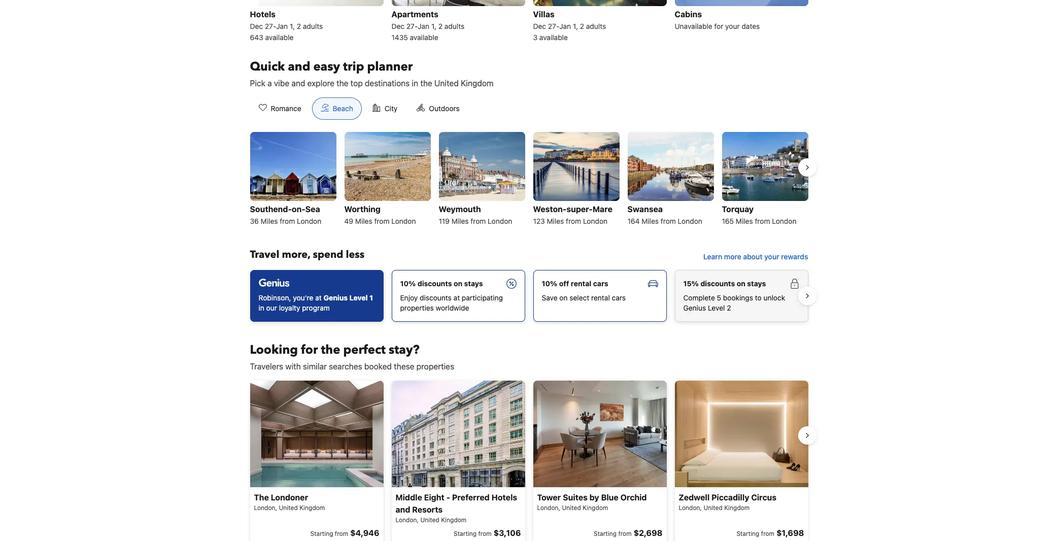 Task type: vqa. For each thing, say whether or not it's contained in the screenshot.


Task type: describe. For each thing, give the bounding box(es) containing it.
the londoner london, united kingdom
[[254, 493, 325, 512]]

apartments
[[392, 10, 438, 19]]

select
[[570, 293, 590, 302]]

0 vertical spatial cars
[[593, 279, 608, 288]]

london, inside middle eight - preferred hotels and resorts london, united kingdom
[[396, 516, 419, 524]]

program
[[302, 304, 330, 312]]

swansea
[[628, 205, 663, 214]]

in inside quick and easy trip planner pick a vibe and explore the top destinations in the united kingdom
[[412, 79, 418, 88]]

unavailable
[[675, 22, 713, 30]]

perfect
[[343, 342, 386, 358]]

1 vertical spatial and
[[292, 79, 305, 88]]

city button
[[364, 97, 406, 120]]

genius inside complete 5 bookings to unlock genius level 2
[[684, 304, 706, 312]]

london for swansea
[[678, 217, 702, 225]]

jan for apartments
[[418, 22, 430, 30]]

travel more, spend less
[[250, 248, 365, 261]]

27- for villas
[[548, 22, 560, 30]]

starting from $2,698
[[594, 529, 663, 538]]

outdoors button
[[408, 97, 468, 120]]

starting from $4,946
[[310, 529, 379, 538]]

2 for hotels
[[297, 22, 301, 30]]

searches
[[329, 362, 362, 371]]

super-
[[567, 205, 593, 214]]

from inside worthing 49 miles from london
[[374, 217, 390, 225]]

from inside the weymouth 119 miles from london
[[471, 217, 486, 225]]

from inside torquay 165 miles from london
[[755, 217, 770, 225]]

cabins
[[675, 10, 702, 19]]

worldwide
[[436, 304, 469, 312]]

united inside middle eight - preferred hotels and resorts london, united kingdom
[[421, 516, 440, 524]]

the
[[254, 493, 269, 502]]

36
[[250, 217, 259, 225]]

vibe
[[274, 79, 289, 88]]

hotels dec 27-jan 1, 2 adults 643 available
[[250, 10, 323, 42]]

your for cabins
[[725, 22, 740, 30]]

stays for 10% discounts on stays
[[464, 279, 483, 288]]

with
[[286, 362, 301, 371]]

a
[[268, 79, 272, 88]]

3
[[533, 33, 538, 42]]

blue
[[601, 493, 619, 502]]

united inside the londoner london, united kingdom
[[279, 504, 298, 512]]

middle eight - preferred hotels and resorts london, united kingdom
[[396, 493, 517, 524]]

london, inside tower suites by blue orchid london, united kingdom
[[537, 504, 560, 512]]

save
[[542, 293, 558, 302]]

london, inside zedwell piccadilly circus london, united kingdom
[[679, 504, 702, 512]]

adults for apartments
[[445, 22, 465, 30]]

discounts for 5
[[701, 279, 735, 288]]

quick
[[250, 58, 285, 75]]

5
[[717, 293, 721, 302]]

zedwell piccadilly circus london, united kingdom
[[679, 493, 777, 512]]

weymouth 119 miles from london
[[439, 205, 512, 225]]

hotels inside middle eight - preferred hotels and resorts london, united kingdom
[[492, 493, 517, 502]]

10% for 10% discounts on stays
[[400, 279, 416, 288]]

adults for villas
[[586, 22, 606, 30]]

travel
[[250, 248, 279, 261]]

stays for 15% discounts on stays
[[747, 279, 766, 288]]

middle
[[396, 493, 422, 502]]

kingdom inside tower suites by blue orchid london, united kingdom
[[583, 504, 608, 512]]

jan for hotels
[[276, 22, 288, 30]]

southend-
[[250, 205, 292, 214]]

1, for apartments
[[431, 22, 437, 30]]

in inside robinson, you're at genius level 1 in our loyalty program
[[259, 304, 264, 312]]

londoner
[[271, 493, 308, 502]]

from inside starting from $3,106
[[478, 530, 492, 538]]

villas dec 27-jan 1, 2 adults 3 available
[[533, 10, 606, 42]]

the left top
[[337, 79, 349, 88]]

beach
[[333, 104, 353, 113]]

pick
[[250, 79, 265, 88]]

starting for $2,698
[[594, 530, 617, 538]]

discounts for discounts
[[418, 279, 452, 288]]

miles inside southend-on-sea 36 miles from london
[[261, 217, 278, 225]]

27- for hotels
[[265, 22, 276, 30]]

genius inside robinson, you're at genius level 1 in our loyalty program
[[324, 293, 348, 302]]

zedwell
[[679, 493, 710, 502]]

available for apartments
[[410, 33, 438, 42]]

15%
[[684, 279, 699, 288]]

london for weymouth
[[488, 217, 512, 225]]

region for looking for the perfect stay?
[[242, 377, 817, 541]]

tower suites by blue orchid london, united kingdom
[[537, 493, 647, 512]]

kingdom inside quick and easy trip planner pick a vibe and explore the top destinations in the united kingdom
[[461, 79, 494, 88]]

properties inside looking for the perfect stay? travelers with similar searches booked these properties
[[417, 362, 454, 371]]

miles for weymouth
[[452, 217, 469, 225]]

discounts inside enjoy discounts at participating properties worldwide
[[420, 293, 452, 302]]

suites
[[563, 493, 588, 502]]

dec for hotels
[[250, 22, 263, 30]]

planner
[[367, 58, 413, 75]]

miles for worthing
[[355, 217, 372, 225]]

from inside starting from $1,698
[[761, 530, 775, 538]]

level inside robinson, you're at genius level 1 in our loyalty program
[[350, 293, 368, 302]]

robinson,
[[259, 293, 291, 302]]

swansea 164 miles from london
[[628, 205, 702, 225]]

beach button
[[312, 97, 362, 120]]

10% off rental cars
[[542, 279, 608, 288]]

quick and easy trip planner pick a vibe and explore the top destinations in the united kingdom
[[250, 58, 494, 88]]

123
[[533, 217, 545, 225]]

easy
[[313, 58, 340, 75]]

circus
[[751, 493, 777, 502]]

for inside cabins unavailable for your dates
[[714, 22, 724, 30]]

london inside southend-on-sea 36 miles from london
[[297, 217, 321, 225]]

more,
[[282, 248, 310, 261]]

learn more about your rewards link
[[700, 248, 812, 266]]

on for bookings
[[737, 279, 746, 288]]

london for torquay
[[772, 217, 797, 225]]

our
[[266, 304, 277, 312]]

rewards
[[781, 252, 808, 261]]

more
[[724, 252, 742, 261]]

by
[[590, 493, 599, 502]]

london, inside the londoner london, united kingdom
[[254, 504, 277, 512]]

looking for the perfect stay? travelers with similar searches booked these properties
[[250, 342, 454, 371]]

kingdom inside the londoner london, united kingdom
[[300, 504, 325, 512]]

$3,106
[[494, 529, 521, 538]]

cabins unavailable for your dates
[[675, 10, 760, 30]]

southend-on-sea 36 miles from london
[[250, 205, 321, 225]]



Task type: locate. For each thing, give the bounding box(es) containing it.
2 london from the left
[[392, 217, 416, 225]]

miles
[[261, 217, 278, 225], [355, 217, 372, 225], [452, 217, 469, 225], [547, 217, 564, 225], [642, 217, 659, 225], [736, 217, 753, 225]]

6 london from the left
[[772, 217, 797, 225]]

available right 643
[[265, 33, 294, 42]]

united
[[435, 79, 459, 88], [279, 504, 298, 512], [562, 504, 581, 512], [704, 504, 723, 512], [421, 516, 440, 524]]

starting inside starting from $4,946
[[310, 530, 333, 538]]

3 london from the left
[[488, 217, 512, 225]]

1 horizontal spatial for
[[714, 22, 724, 30]]

3 dec from the left
[[533, 22, 546, 30]]

your for learn
[[765, 252, 780, 261]]

5 miles from the left
[[642, 217, 659, 225]]

available inside hotels dec 27-jan 1, 2 adults 643 available
[[265, 33, 294, 42]]

preferred
[[452, 493, 490, 502]]

available
[[265, 33, 294, 42], [410, 33, 438, 42], [540, 33, 568, 42]]

available inside villas dec 27-jan 1, 2 adults 3 available
[[540, 33, 568, 42]]

kingdom down londoner
[[300, 504, 325, 512]]

$4,946
[[350, 529, 379, 538]]

0 vertical spatial in
[[412, 79, 418, 88]]

cars
[[593, 279, 608, 288], [612, 293, 626, 302]]

4 london from the left
[[583, 217, 608, 225]]

available for hotels
[[265, 33, 294, 42]]

unlock
[[764, 293, 785, 302]]

dates
[[742, 22, 760, 30]]

at up worldwide
[[454, 293, 460, 302]]

dec up 1435 at the top of page
[[392, 22, 405, 30]]

miles inside swansea 164 miles from london
[[642, 217, 659, 225]]

london inside worthing 49 miles from london
[[392, 217, 416, 225]]

stays up participating
[[464, 279, 483, 288]]

available right 1435 at the top of page
[[410, 33, 438, 42]]

from down 'super-'
[[566, 217, 581, 225]]

adults inside hotels dec 27-jan 1, 2 adults 643 available
[[303, 22, 323, 30]]

properties right these
[[417, 362, 454, 371]]

similar
[[303, 362, 327, 371]]

0 horizontal spatial 27-
[[265, 22, 276, 30]]

0 vertical spatial for
[[714, 22, 724, 30]]

2 horizontal spatial 1,
[[573, 22, 578, 30]]

1 horizontal spatial level
[[708, 304, 725, 312]]

27- down apartments
[[407, 22, 418, 30]]

sea
[[305, 205, 320, 214]]

0 horizontal spatial on
[[454, 279, 463, 288]]

less
[[346, 248, 365, 261]]

london left 123
[[488, 217, 512, 225]]

0 horizontal spatial level
[[350, 293, 368, 302]]

643
[[250, 33, 263, 42]]

london,
[[254, 504, 277, 512], [537, 504, 560, 512], [679, 504, 702, 512], [396, 516, 419, 524]]

weston-super-mare 123 miles from london
[[533, 205, 613, 225]]

2 inside apartments dec 27-jan 1, 2 adults 1435 available
[[438, 22, 443, 30]]

0 vertical spatial genius
[[324, 293, 348, 302]]

hotels inside hotels dec 27-jan 1, 2 adults 643 available
[[250, 10, 276, 19]]

apartments dec 27-jan 1, 2 adults 1435 available
[[392, 10, 465, 42]]

starting inside starting from $3,106
[[454, 530, 477, 538]]

region containing southend-on-sea
[[242, 128, 817, 231]]

united inside tower suites by blue orchid london, united kingdom
[[562, 504, 581, 512]]

in
[[412, 79, 418, 88], [259, 304, 264, 312]]

1 horizontal spatial your
[[765, 252, 780, 261]]

1435
[[392, 33, 408, 42]]

blue genius logo image
[[259, 279, 289, 287], [259, 279, 289, 287]]

1 available from the left
[[265, 33, 294, 42]]

miles down swansea on the top of page
[[642, 217, 659, 225]]

from down swansea on the top of page
[[661, 217, 676, 225]]

properties inside enjoy discounts at participating properties worldwide
[[400, 304, 434, 312]]

1 miles from the left
[[261, 217, 278, 225]]

united down londoner
[[279, 504, 298, 512]]

at up 'program'
[[315, 293, 322, 302]]

from left $3,106
[[478, 530, 492, 538]]

on
[[454, 279, 463, 288], [737, 279, 746, 288], [560, 293, 568, 302]]

and up the vibe
[[288, 58, 310, 75]]

london left '119'
[[392, 217, 416, 225]]

1, inside hotels dec 27-jan 1, 2 adults 643 available
[[290, 22, 295, 30]]

3 1, from the left
[[573, 22, 578, 30]]

0 horizontal spatial available
[[265, 33, 294, 42]]

2 horizontal spatial on
[[737, 279, 746, 288]]

adults for hotels
[[303, 22, 323, 30]]

1 region from the top
[[242, 128, 817, 231]]

your inside cabins unavailable for your dates
[[725, 22, 740, 30]]

for inside looking for the perfect stay? travelers with similar searches booked these properties
[[301, 342, 318, 358]]

$1,698
[[777, 529, 804, 538]]

4 starting from the left
[[737, 530, 760, 538]]

0 vertical spatial region
[[242, 128, 817, 231]]

and right the vibe
[[292, 79, 305, 88]]

on up bookings
[[737, 279, 746, 288]]

for
[[714, 22, 724, 30], [301, 342, 318, 358]]

from inside starting from $2,698
[[618, 530, 632, 538]]

27- down villas
[[548, 22, 560, 30]]

discounts
[[418, 279, 452, 288], [701, 279, 735, 288], [420, 293, 452, 302]]

london up rewards
[[772, 217, 797, 225]]

save on select rental cars
[[542, 293, 626, 302]]

1 horizontal spatial hotels
[[492, 493, 517, 502]]

2 starting from the left
[[454, 530, 477, 538]]

miles down torquay in the right top of the page
[[736, 217, 753, 225]]

london down sea
[[297, 217, 321, 225]]

available for villas
[[540, 33, 568, 42]]

stays up to
[[747, 279, 766, 288]]

tower
[[537, 493, 561, 502]]

resorts
[[412, 505, 443, 514]]

united down resorts
[[421, 516, 440, 524]]

available inside apartments dec 27-jan 1, 2 adults 1435 available
[[410, 33, 438, 42]]

discounts down 10% discounts on stays
[[420, 293, 452, 302]]

10% discounts on stays
[[400, 279, 483, 288]]

0 horizontal spatial adults
[[303, 22, 323, 30]]

2 jan from the left
[[418, 22, 430, 30]]

1 horizontal spatial available
[[410, 33, 438, 42]]

starting for $1,698
[[737, 530, 760, 538]]

for up similar
[[301, 342, 318, 358]]

tab list
[[242, 97, 477, 120]]

and
[[288, 58, 310, 75], [292, 79, 305, 88], [396, 505, 410, 514]]

outdoors
[[429, 104, 460, 113]]

on-
[[292, 205, 305, 214]]

on right 'save'
[[560, 293, 568, 302]]

region containing 10% discounts on stays
[[242, 266, 817, 326]]

0 vertical spatial hotels
[[250, 10, 276, 19]]

2 27- from the left
[[407, 22, 418, 30]]

dec up 643
[[250, 22, 263, 30]]

adults inside apartments dec 27-jan 1, 2 adults 1435 available
[[445, 22, 465, 30]]

27- up quick
[[265, 22, 276, 30]]

london left the 165
[[678, 217, 702, 225]]

explore
[[307, 79, 335, 88]]

london down the mare
[[583, 217, 608, 225]]

1 vertical spatial properties
[[417, 362, 454, 371]]

starting down zedwell piccadilly circus london, united kingdom
[[737, 530, 760, 538]]

1 horizontal spatial adults
[[445, 22, 465, 30]]

genius up 'program'
[[324, 293, 348, 302]]

1 at from the left
[[315, 293, 322, 302]]

0 horizontal spatial 10%
[[400, 279, 416, 288]]

region
[[242, 128, 817, 231], [242, 266, 817, 326], [242, 377, 817, 541]]

hotels up 643
[[250, 10, 276, 19]]

2 10% from the left
[[542, 279, 558, 288]]

2 horizontal spatial adults
[[586, 22, 606, 30]]

2 inside complete 5 bookings to unlock genius level 2
[[727, 304, 731, 312]]

from down worthing
[[374, 217, 390, 225]]

dec inside villas dec 27-jan 1, 2 adults 3 available
[[533, 22, 546, 30]]

2 horizontal spatial jan
[[560, 22, 571, 30]]

27- inside apartments dec 27-jan 1, 2 adults 1435 available
[[407, 22, 418, 30]]

in left our
[[259, 304, 264, 312]]

1 adults from the left
[[303, 22, 323, 30]]

1 vertical spatial for
[[301, 342, 318, 358]]

at
[[315, 293, 322, 302], [454, 293, 460, 302]]

2 available from the left
[[410, 33, 438, 42]]

2 miles from the left
[[355, 217, 372, 225]]

available right 3
[[540, 33, 568, 42]]

from inside starting from $4,946
[[335, 530, 348, 538]]

10%
[[400, 279, 416, 288], [542, 279, 558, 288]]

level left the 1
[[350, 293, 368, 302]]

0 horizontal spatial stays
[[464, 279, 483, 288]]

hotels
[[250, 10, 276, 19], [492, 493, 517, 502]]

eight
[[424, 493, 445, 502]]

15% discounts on stays
[[684, 279, 766, 288]]

level inside complete 5 bookings to unlock genius level 2
[[708, 304, 725, 312]]

3 miles from the left
[[452, 217, 469, 225]]

robinson, you're at genius level 1 in our loyalty program
[[259, 293, 373, 312]]

from down weymouth
[[471, 217, 486, 225]]

1 horizontal spatial on
[[560, 293, 568, 302]]

from left $1,698
[[761, 530, 775, 538]]

the up searches
[[321, 342, 340, 358]]

1 dec from the left
[[250, 22, 263, 30]]

starting from $1,698
[[737, 529, 804, 538]]

bookings
[[723, 293, 753, 302]]

london inside swansea 164 miles from london
[[678, 217, 702, 225]]

miles inside weston-super-mare 123 miles from london
[[547, 217, 564, 225]]

2 inside villas dec 27-jan 1, 2 adults 3 available
[[580, 22, 584, 30]]

starting for $3,106
[[454, 530, 477, 538]]

villas
[[533, 10, 555, 19]]

miles for swansea
[[642, 217, 659, 225]]

2 horizontal spatial 27-
[[548, 22, 560, 30]]

1 vertical spatial level
[[708, 304, 725, 312]]

miles inside worthing 49 miles from london
[[355, 217, 372, 225]]

kingdom down the by
[[583, 504, 608, 512]]

level
[[350, 293, 368, 302], [708, 304, 725, 312]]

1 horizontal spatial in
[[412, 79, 418, 88]]

2 vertical spatial and
[[396, 505, 410, 514]]

your left dates at right top
[[725, 22, 740, 30]]

1, for villas
[[573, 22, 578, 30]]

at inside enjoy discounts at participating properties worldwide
[[454, 293, 460, 302]]

165
[[722, 217, 734, 225]]

$2,698
[[634, 529, 663, 538]]

orchid
[[621, 493, 647, 502]]

0 vertical spatial and
[[288, 58, 310, 75]]

3 region from the top
[[242, 377, 817, 541]]

2 for villas
[[580, 22, 584, 30]]

1 10% from the left
[[400, 279, 416, 288]]

for right unavailable
[[714, 22, 724, 30]]

starting left $4,946
[[310, 530, 333, 538]]

piccadilly
[[712, 493, 750, 502]]

discounts up '5' at the bottom of page
[[701, 279, 735, 288]]

from left $2,698
[[618, 530, 632, 538]]

1 vertical spatial rental
[[591, 293, 610, 302]]

27- for apartments
[[407, 22, 418, 30]]

miles down worthing
[[355, 217, 372, 225]]

1 horizontal spatial at
[[454, 293, 460, 302]]

at for you're
[[315, 293, 322, 302]]

3 available from the left
[[540, 33, 568, 42]]

booked
[[364, 362, 392, 371]]

dec inside apartments dec 27-jan 1, 2 adults 1435 available
[[392, 22, 405, 30]]

kingdom inside zedwell piccadilly circus london, united kingdom
[[724, 504, 750, 512]]

2 for apartments
[[438, 22, 443, 30]]

1 1, from the left
[[290, 22, 295, 30]]

cars up save on select rental cars
[[593, 279, 608, 288]]

2 stays from the left
[[747, 279, 766, 288]]

kingdom up outdoors button on the left of the page
[[461, 79, 494, 88]]

london, down the "the"
[[254, 504, 277, 512]]

the inside looking for the perfect stay? travelers with similar searches booked these properties
[[321, 342, 340, 358]]

miles for torquay
[[736, 217, 753, 225]]

london inside the weymouth 119 miles from london
[[488, 217, 512, 225]]

mare
[[593, 205, 613, 214]]

genius down complete
[[684, 304, 706, 312]]

3 starting from the left
[[594, 530, 617, 538]]

-
[[446, 493, 450, 502]]

1 starting from the left
[[310, 530, 333, 538]]

properties
[[400, 304, 434, 312], [417, 362, 454, 371]]

from inside southend-on-sea 36 miles from london
[[280, 217, 295, 225]]

miles down weston-
[[547, 217, 564, 225]]

2 horizontal spatial available
[[540, 33, 568, 42]]

2 horizontal spatial dec
[[533, 22, 546, 30]]

you're
[[293, 293, 313, 302]]

and down middle
[[396, 505, 410, 514]]

trip
[[343, 58, 364, 75]]

dec inside hotels dec 27-jan 1, 2 adults 643 available
[[250, 22, 263, 30]]

2 dec from the left
[[392, 22, 405, 30]]

5 london from the left
[[678, 217, 702, 225]]

hotels right preferred
[[492, 493, 517, 502]]

6 miles from the left
[[736, 217, 753, 225]]

2 vertical spatial region
[[242, 377, 817, 541]]

1 horizontal spatial stays
[[747, 279, 766, 288]]

starting for $4,946
[[310, 530, 333, 538]]

dec for villas
[[533, 22, 546, 30]]

1 vertical spatial cars
[[612, 293, 626, 302]]

3 jan from the left
[[560, 22, 571, 30]]

london, down zedwell
[[679, 504, 702, 512]]

1 horizontal spatial 27-
[[407, 22, 418, 30]]

119
[[439, 217, 450, 225]]

27- inside hotels dec 27-jan 1, 2 adults 643 available
[[265, 22, 276, 30]]

level down '5' at the bottom of page
[[708, 304, 725, 312]]

1 horizontal spatial cars
[[612, 293, 626, 302]]

on up enjoy discounts at participating properties worldwide
[[454, 279, 463, 288]]

0 horizontal spatial in
[[259, 304, 264, 312]]

1 27- from the left
[[265, 22, 276, 30]]

to
[[755, 293, 762, 302]]

london, down the tower
[[537, 504, 560, 512]]

0 horizontal spatial dec
[[250, 22, 263, 30]]

miles down weymouth
[[452, 217, 469, 225]]

starting from $3,106
[[454, 529, 521, 538]]

starting down middle eight - preferred hotels and resorts london, united kingdom
[[454, 530, 477, 538]]

united inside quick and easy trip planner pick a vibe and explore the top destinations in the united kingdom
[[435, 79, 459, 88]]

miles inside the weymouth 119 miles from london
[[452, 217, 469, 225]]

0 horizontal spatial at
[[315, 293, 322, 302]]

discounts up enjoy discounts at participating properties worldwide
[[418, 279, 452, 288]]

2 inside hotels dec 27-jan 1, 2 adults 643 available
[[297, 22, 301, 30]]

the up outdoors button on the left of the page
[[420, 79, 432, 88]]

1 horizontal spatial dec
[[392, 22, 405, 30]]

and inside middle eight - preferred hotels and resorts london, united kingdom
[[396, 505, 410, 514]]

london inside weston-super-mare 123 miles from london
[[583, 217, 608, 225]]

kingdom
[[461, 79, 494, 88], [300, 504, 325, 512], [583, 504, 608, 512], [724, 504, 750, 512], [441, 516, 467, 524]]

miles inside torquay 165 miles from london
[[736, 217, 753, 225]]

cars right select at the bottom of the page
[[612, 293, 626, 302]]

the
[[337, 79, 349, 88], [420, 79, 432, 88], [321, 342, 340, 358]]

1 vertical spatial in
[[259, 304, 264, 312]]

jan inside hotels dec 27-jan 1, 2 adults 643 available
[[276, 22, 288, 30]]

torquay
[[722, 205, 754, 214]]

jan inside apartments dec 27-jan 1, 2 adults 1435 available
[[418, 22, 430, 30]]

0 vertical spatial your
[[725, 22, 740, 30]]

complete 5 bookings to unlock genius level 2
[[684, 293, 785, 312]]

1, inside villas dec 27-jan 1, 2 adults 3 available
[[573, 22, 578, 30]]

jan inside villas dec 27-jan 1, 2 adults 3 available
[[560, 22, 571, 30]]

united inside zedwell piccadilly circus london, united kingdom
[[704, 504, 723, 512]]

0 horizontal spatial genius
[[324, 293, 348, 302]]

region for travel more, spend less
[[242, 266, 817, 326]]

1 london from the left
[[297, 217, 321, 225]]

1 vertical spatial region
[[242, 266, 817, 326]]

27-
[[265, 22, 276, 30], [407, 22, 418, 30], [548, 22, 560, 30]]

starting down tower suites by blue orchid london, united kingdom
[[594, 530, 617, 538]]

on for at
[[454, 279, 463, 288]]

worthing
[[344, 205, 381, 214]]

from right the 165
[[755, 217, 770, 225]]

united up outdoors
[[435, 79, 459, 88]]

10% up 'enjoy'
[[400, 279, 416, 288]]

2 at from the left
[[454, 293, 460, 302]]

0 horizontal spatial jan
[[276, 22, 288, 30]]

2 1, from the left
[[431, 22, 437, 30]]

0 horizontal spatial hotels
[[250, 10, 276, 19]]

united down suites
[[562, 504, 581, 512]]

tab list containing romance
[[242, 97, 477, 120]]

miles down southend-
[[261, 217, 278, 225]]

1 vertical spatial your
[[765, 252, 780, 261]]

rental right select at the bottom of the page
[[591, 293, 610, 302]]

off
[[559, 279, 569, 288]]

2 adults from the left
[[445, 22, 465, 30]]

3 adults from the left
[[586, 22, 606, 30]]

city
[[385, 104, 398, 113]]

enjoy discounts at participating properties worldwide
[[400, 293, 503, 312]]

0 horizontal spatial your
[[725, 22, 740, 30]]

london for worthing
[[392, 217, 416, 225]]

at inside robinson, you're at genius level 1 in our loyalty program
[[315, 293, 322, 302]]

about
[[743, 252, 763, 261]]

starting inside starting from $1,698
[[737, 530, 760, 538]]

jan for villas
[[560, 22, 571, 30]]

1 vertical spatial genius
[[684, 304, 706, 312]]

1 stays from the left
[[464, 279, 483, 288]]

0 vertical spatial properties
[[400, 304, 434, 312]]

your right about
[[765, 252, 780, 261]]

27- inside villas dec 27-jan 1, 2 adults 3 available
[[548, 22, 560, 30]]

1, for hotels
[[290, 22, 295, 30]]

looking
[[250, 342, 298, 358]]

stay?
[[389, 342, 420, 358]]

0 horizontal spatial for
[[301, 342, 318, 358]]

dec for apartments
[[392, 22, 405, 30]]

region containing the londoner
[[242, 377, 817, 541]]

london, down middle
[[396, 516, 419, 524]]

1, inside apartments dec 27-jan 1, 2 adults 1435 available
[[431, 22, 437, 30]]

starting inside starting from $2,698
[[594, 530, 617, 538]]

1 vertical spatial hotels
[[492, 493, 517, 502]]

4 miles from the left
[[547, 217, 564, 225]]

1 horizontal spatial 10%
[[542, 279, 558, 288]]

from inside swansea 164 miles from london
[[661, 217, 676, 225]]

london inside torquay 165 miles from london
[[772, 217, 797, 225]]

10% up 'save'
[[542, 279, 558, 288]]

united down piccadilly
[[704, 504, 723, 512]]

destinations
[[365, 79, 410, 88]]

0 horizontal spatial cars
[[593, 279, 608, 288]]

participating
[[462, 293, 503, 302]]

from down "on-"
[[280, 217, 295, 225]]

0 vertical spatial level
[[350, 293, 368, 302]]

1 horizontal spatial 1,
[[431, 22, 437, 30]]

rental up select at the bottom of the page
[[571, 279, 592, 288]]

kingdom inside middle eight - preferred hotels and resorts london, united kingdom
[[441, 516, 467, 524]]

loyalty
[[279, 304, 300, 312]]

these
[[394, 362, 415, 371]]

enjoy
[[400, 293, 418, 302]]

164
[[628, 217, 640, 225]]

0 horizontal spatial 1,
[[290, 22, 295, 30]]

in right destinations
[[412, 79, 418, 88]]

from left $4,946
[[335, 530, 348, 538]]

1 horizontal spatial genius
[[684, 304, 706, 312]]

3 27- from the left
[[548, 22, 560, 30]]

properties down 'enjoy'
[[400, 304, 434, 312]]

0 vertical spatial rental
[[571, 279, 592, 288]]

adults inside villas dec 27-jan 1, 2 adults 3 available
[[586, 22, 606, 30]]

from inside weston-super-mare 123 miles from london
[[566, 217, 581, 225]]

1 jan from the left
[[276, 22, 288, 30]]

2 region from the top
[[242, 266, 817, 326]]

kingdom down piccadilly
[[724, 504, 750, 512]]

1 horizontal spatial jan
[[418, 22, 430, 30]]

kingdom down -
[[441, 516, 467, 524]]

rental
[[571, 279, 592, 288], [591, 293, 610, 302]]

dec up 3
[[533, 22, 546, 30]]

at for discounts
[[454, 293, 460, 302]]

10% for 10% off rental cars
[[542, 279, 558, 288]]



